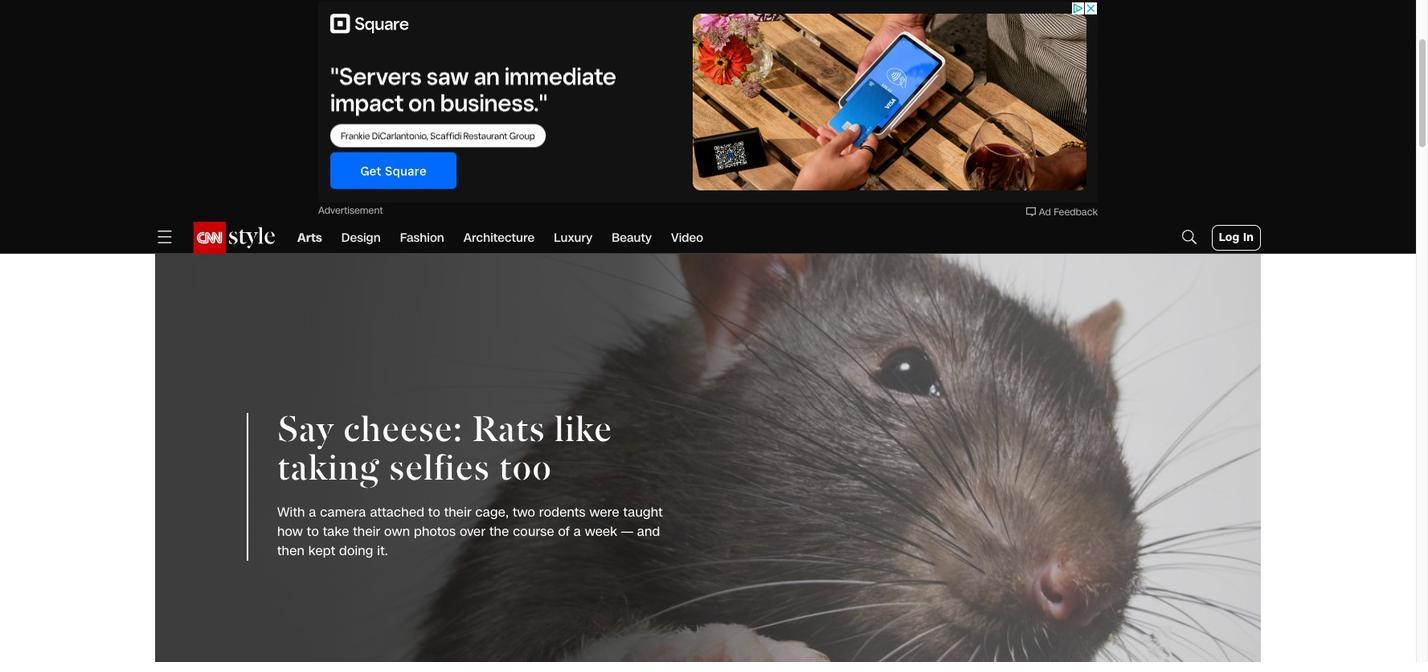 Task type: describe. For each thing, give the bounding box(es) containing it.
video
[[672, 230, 704, 246]]

the
[[490, 523, 509, 541]]

course
[[513, 523, 555, 541]]

luxury link
[[554, 222, 593, 254]]

video link
[[672, 222, 704, 254]]

week
[[585, 523, 618, 541]]

feedback
[[1054, 206, 1098, 219]]

like
[[555, 415, 613, 450]]

arts link
[[298, 222, 322, 254]]

open menu icon image
[[155, 227, 175, 246]]

photos
[[414, 523, 456, 541]]

cheese:
[[343, 415, 463, 450]]

0 horizontal spatial their
[[353, 523, 381, 541]]

ad feedback
[[1040, 206, 1098, 219]]

design link
[[342, 222, 381, 254]]

0 horizontal spatial to
[[307, 523, 319, 541]]

cage,
[[476, 503, 509, 522]]

0 vertical spatial their
[[444, 503, 472, 522]]

design
[[342, 230, 381, 246]]

were
[[590, 503, 620, 522]]

doing
[[339, 542, 374, 561]]

beauty link
[[612, 222, 652, 254]]

taking
[[277, 454, 380, 489]]

ad
[[1040, 206, 1052, 219]]

rats
[[472, 415, 545, 450]]

how
[[277, 523, 303, 541]]

log
[[1220, 230, 1240, 245]]

0 vertical spatial to
[[428, 503, 441, 522]]

say
[[277, 415, 334, 450]]

fashion
[[400, 230, 445, 246]]



Task type: vqa. For each thing, say whether or not it's contained in the screenshot.
- 0.039 on the bottom of the page
no



Task type: locate. For each thing, give the bounding box(es) containing it.
architecture
[[464, 230, 535, 246]]

their up over
[[444, 503, 472, 522]]

with
[[277, 503, 305, 522]]

1 horizontal spatial a
[[574, 523, 581, 541]]

to up kept
[[307, 523, 319, 541]]

1 horizontal spatial their
[[444, 503, 472, 522]]

beauty
[[612, 230, 652, 246]]

their
[[444, 503, 472, 522], [353, 523, 381, 541]]

over
[[460, 523, 486, 541]]

to
[[428, 503, 441, 522], [307, 523, 319, 541]]

1 vertical spatial a
[[574, 523, 581, 541]]

too
[[499, 454, 552, 489]]

say cheese: rats like taking selfies too
[[277, 415, 613, 489]]

camera
[[320, 503, 366, 522]]

a right of
[[574, 523, 581, 541]]

0 horizontal spatial a
[[309, 503, 316, 522]]

take
[[323, 523, 349, 541]]

a right with
[[309, 503, 316, 522]]

search icon image
[[1180, 227, 1200, 246]]

to up 'photos'
[[428, 503, 441, 522]]

in
[[1244, 230, 1254, 245]]

and
[[637, 523, 661, 541]]

1 vertical spatial their
[[353, 523, 381, 541]]

their up doing
[[353, 523, 381, 541]]

selfies
[[389, 454, 490, 489]]

log in
[[1220, 230, 1254, 245]]

taught
[[624, 503, 663, 522]]

arts
[[298, 230, 322, 246]]

then
[[277, 542, 305, 561]]

rodents
[[539, 503, 586, 522]]

architecture link
[[464, 222, 535, 254]]

1 vertical spatial to
[[307, 523, 319, 541]]

of
[[558, 523, 570, 541]]

log in link
[[1212, 225, 1262, 251]]

kept
[[309, 542, 336, 561]]

0 vertical spatial a
[[309, 503, 316, 522]]

advertisement element
[[318, 2, 1098, 203]]

luxury
[[554, 230, 593, 246]]

attached
[[370, 503, 425, 522]]

with a camera attached to their cage, two rodents were taught how to take their own photos over the course of a week — and then kept doing it.
[[277, 503, 663, 561]]

two
[[513, 503, 536, 522]]

it.
[[377, 542, 388, 561]]

—
[[622, 523, 634, 541]]

own
[[384, 523, 410, 541]]

1 horizontal spatial to
[[428, 503, 441, 522]]

a
[[309, 503, 316, 522], [574, 523, 581, 541]]

fashion link
[[400, 222, 445, 254]]



